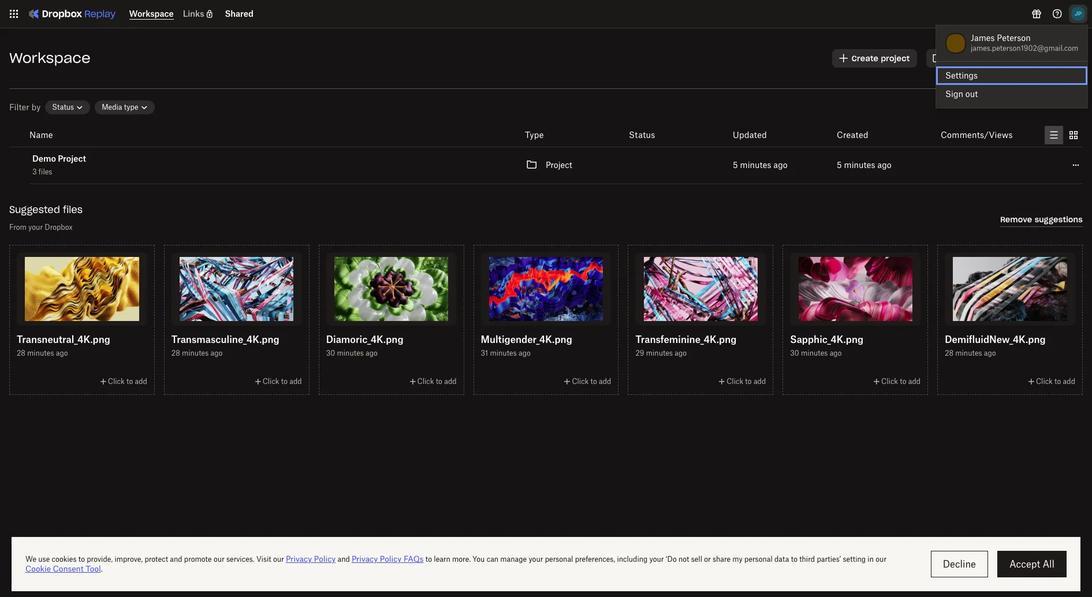 Task type: describe. For each thing, give the bounding box(es) containing it.
click for diamoric_4k.png
[[418, 378, 434, 386]]

1 5 minutes ago from the left
[[733, 160, 788, 170]]

transneutral_4k.png 28 minutes ago
[[17, 334, 110, 358]]

2 5 from the left
[[837, 160, 842, 170]]

minutes for transfeminine_4k.png
[[647, 349, 673, 358]]

demifluidnew_4k.png 28 minutes ago
[[946, 334, 1046, 358]]

multigender_4k.png
[[481, 334, 573, 346]]

minutes for transmasculine_4k.png
[[182, 349, 209, 358]]

30 for diamoric_4k.png
[[326, 349, 335, 358]]

minutes down updated 'button'
[[741, 160, 772, 170]]

by
[[31, 102, 41, 112]]

name
[[29, 130, 53, 140]]

transneutral_4k.png
[[17, 334, 110, 346]]

transmasculine_4k.png
[[172, 334, 280, 346]]

28 for demifluidnew_4k.png
[[946, 349, 954, 358]]

ago for transmasculine_4k.png
[[211, 349, 223, 358]]

click for transmasculine_4k.png
[[263, 378, 279, 386]]

filter by
[[9, 102, 41, 112]]

to for diamoric_4k.png
[[436, 378, 443, 386]]

click to add for demifluidnew_4k.png
[[1037, 378, 1076, 386]]

files inside demo project 3 files
[[39, 168, 52, 176]]

suggested
[[9, 204, 60, 216]]

click for transneutral_4k.png
[[108, 378, 125, 386]]

project inside demo project 3 files
[[58, 154, 86, 164]]

28 for transneutral_4k.png
[[17, 349, 25, 358]]

click to add for multigender_4k.png
[[572, 378, 612, 386]]

peterson
[[998, 33, 1031, 43]]

james peterson james.peterson1902@gmail.com
[[972, 33, 1079, 53]]

click for transfeminine_4k.png
[[727, 378, 744, 386]]

comments/views button
[[941, 128, 1014, 142]]

1 horizontal spatial workspace
[[129, 9, 174, 18]]

ago for transfeminine_4k.png
[[675, 349, 687, 358]]

demo
[[32, 154, 56, 164]]

to for multigender_4k.png
[[591, 378, 597, 386]]

transfeminine_4k.png
[[636, 334, 737, 346]]

james
[[972, 33, 996, 43]]

filter
[[9, 102, 29, 112]]

click for demifluidnew_4k.png
[[1037, 378, 1053, 386]]

transmasculine_4k.png 28 minutes ago
[[172, 334, 280, 358]]

replay logo - go to homepage image
[[23, 5, 120, 23]]

click to add for transfeminine_4k.png
[[727, 378, 767, 386]]

updated button
[[733, 128, 767, 142]]

type button
[[525, 128, 544, 142]]

created
[[837, 130, 869, 140]]

click for multigender_4k.png
[[572, 378, 589, 386]]

click for sapphic_4k.png
[[882, 378, 899, 386]]

from
[[9, 223, 26, 232]]

sapphic_4k.png 30 minutes ago
[[791, 334, 864, 358]]

ago for transneutral_4k.png
[[56, 349, 68, 358]]

tile view image
[[1067, 128, 1081, 142]]

ago for sapphic_4k.png
[[830, 349, 842, 358]]

out
[[966, 89, 979, 99]]

comments/views
[[941, 130, 1014, 140]]

to for sapphic_4k.png
[[901, 378, 907, 386]]



Task type: locate. For each thing, give the bounding box(es) containing it.
minutes down the diamoric_4k.png
[[337, 349, 364, 358]]

2 horizontal spatial 28
[[946, 349, 954, 358]]

2 click from the left
[[263, 378, 279, 386]]

28
[[17, 349, 25, 358], [172, 349, 180, 358], [946, 349, 954, 358]]

add for transfeminine_4k.png
[[754, 378, 767, 386]]

28 down transmasculine_4k.png
[[172, 349, 180, 358]]

2 5 minutes ago from the left
[[837, 160, 892, 170]]

3 28 from the left
[[946, 349, 954, 358]]

add for sapphic_4k.png
[[909, 378, 921, 386]]

your
[[28, 223, 43, 232]]

0 horizontal spatial 5 minutes ago
[[733, 160, 788, 170]]

1 horizontal spatial project
[[546, 160, 573, 170]]

sapphic_4k.png
[[791, 334, 864, 346]]

dropbox
[[45, 223, 73, 232]]

shared link
[[225, 9, 254, 19], [225, 9, 254, 18]]

sign
[[946, 89, 964, 99]]

3 click to add from the left
[[418, 378, 457, 386]]

1 vertical spatial workspace
[[9, 49, 91, 67]]

6 add from the left
[[909, 378, 921, 386]]

ago for demifluidnew_4k.png
[[985, 349, 997, 358]]

list view image
[[1048, 128, 1062, 142]]

files right 3
[[39, 168, 52, 176]]

0 vertical spatial files
[[39, 168, 52, 176]]

minutes for sapphic_4k.png
[[802, 349, 828, 358]]

3
[[32, 168, 37, 176]]

1 5 from the left
[[733, 160, 738, 170]]

to for transfeminine_4k.png
[[746, 378, 752, 386]]

0 horizontal spatial files
[[39, 168, 52, 176]]

suggested files
[[9, 204, 83, 216]]

0 vertical spatial workspace
[[129, 9, 174, 18]]

ago inside transneutral_4k.png 28 minutes ago
[[56, 349, 68, 358]]

project
[[58, 154, 86, 164], [546, 160, 573, 170]]

5 minutes ago down created button on the top of the page
[[837, 160, 892, 170]]

minutes inside sapphic_4k.png 30 minutes ago
[[802, 349, 828, 358]]

status
[[629, 130, 656, 140]]

7 click from the left
[[1037, 378, 1053, 386]]

click to add for diamoric_4k.png
[[418, 378, 457, 386]]

minutes inside diamoric_4k.png 30 minutes ago
[[337, 349, 364, 358]]

3 to from the left
[[436, 378, 443, 386]]

4 to from the left
[[591, 378, 597, 386]]

minutes for diamoric_4k.png
[[337, 349, 364, 358]]

ago for diamoric_4k.png
[[366, 349, 378, 358]]

tab list
[[1045, 126, 1084, 145]]

28 inside demifluidnew_4k.png 28 minutes ago
[[946, 349, 954, 358]]

multigender_4k.png 31 minutes ago
[[481, 334, 573, 358]]

7 click to add from the left
[[1037, 378, 1076, 386]]

ago
[[774, 160, 788, 170], [878, 160, 892, 170], [56, 349, 68, 358], [211, 349, 223, 358], [366, 349, 378, 358], [519, 349, 531, 358], [675, 349, 687, 358], [830, 349, 842, 358], [985, 349, 997, 358]]

sign out
[[946, 89, 979, 99]]

james peterson menu item
[[937, 30, 1088, 57]]

minutes down transmasculine_4k.png
[[182, 349, 209, 358]]

to for transmasculine_4k.png
[[281, 378, 288, 386]]

5 click from the left
[[727, 378, 744, 386]]

1 horizontal spatial 30
[[791, 349, 800, 358]]

name button
[[29, 128, 53, 142]]

type
[[525, 130, 544, 140]]

5 down updated 'button'
[[733, 160, 738, 170]]

to
[[127, 378, 133, 386], [281, 378, 288, 386], [436, 378, 443, 386], [591, 378, 597, 386], [746, 378, 752, 386], [901, 378, 907, 386], [1055, 378, 1062, 386]]

0 horizontal spatial 5
[[733, 160, 738, 170]]

minutes inside multigender_4k.png 31 minutes ago
[[490, 349, 517, 358]]

add for transmasculine_4k.png
[[290, 378, 302, 386]]

2 30 from the left
[[791, 349, 800, 358]]

minutes down the transneutral_4k.png
[[27, 349, 54, 358]]

1 add from the left
[[135, 378, 147, 386]]

29
[[636, 349, 645, 358]]

30
[[326, 349, 335, 358], [791, 349, 800, 358]]

status button
[[629, 128, 656, 142]]

add for diamoric_4k.png
[[445, 378, 457, 386]]

30 inside sapphic_4k.png 30 minutes ago
[[791, 349, 800, 358]]

shared
[[225, 9, 254, 18]]

5 to from the left
[[746, 378, 752, 386]]

6 to from the left
[[901, 378, 907, 386]]

add
[[135, 378, 147, 386], [290, 378, 302, 386], [445, 378, 457, 386], [599, 378, 612, 386], [754, 378, 767, 386], [909, 378, 921, 386], [1064, 378, 1076, 386]]

workspace left links
[[129, 9, 174, 18]]

click to add for transmasculine_4k.png
[[263, 378, 302, 386]]

workspace down replay logo - go to homepage at left
[[9, 49, 91, 67]]

minutes down created button on the top of the page
[[845, 160, 876, 170]]

1 to from the left
[[127, 378, 133, 386]]

2 to from the left
[[281, 378, 288, 386]]

files
[[39, 168, 52, 176], [63, 204, 83, 216]]

demifluidnew_4k.png
[[946, 334, 1046, 346]]

4 click to add from the left
[[572, 378, 612, 386]]

minutes inside 'transfeminine_4k.png 29 minutes ago'
[[647, 349, 673, 358]]

1 horizontal spatial 28
[[172, 349, 180, 358]]

click to add
[[108, 378, 147, 386], [263, 378, 302, 386], [418, 378, 457, 386], [572, 378, 612, 386], [727, 378, 767, 386], [882, 378, 921, 386], [1037, 378, 1076, 386]]

28 inside "transmasculine_4k.png 28 minutes ago"
[[172, 349, 180, 358]]

james.peterson1902@gmail.com
[[972, 44, 1079, 53]]

add for transneutral_4k.png
[[135, 378, 147, 386]]

minutes down demifluidnew_4k.png
[[956, 349, 983, 358]]

2 add from the left
[[290, 378, 302, 386]]

5 click to add from the left
[[727, 378, 767, 386]]

to for demifluidnew_4k.png
[[1055, 378, 1062, 386]]

menu
[[937, 25, 1088, 108]]

add for multigender_4k.png
[[599, 378, 612, 386]]

ago inside sapphic_4k.png 30 minutes ago
[[830, 349, 842, 358]]

minutes for multigender_4k.png
[[490, 349, 517, 358]]

0 horizontal spatial project
[[58, 154, 86, 164]]

6 click to add from the left
[[882, 378, 921, 386]]

30 down the diamoric_4k.png
[[326, 349, 335, 358]]

ago inside demifluidnew_4k.png 28 minutes ago
[[985, 349, 997, 358]]

28 for transmasculine_4k.png
[[172, 349, 180, 358]]

diamoric_4k.png
[[326, 334, 404, 346]]

ago inside 'transfeminine_4k.png 29 minutes ago'
[[675, 349, 687, 358]]

created button
[[837, 128, 869, 142]]

ago inside diamoric_4k.png 30 minutes ago
[[366, 349, 378, 358]]

files up dropbox
[[63, 204, 83, 216]]

3 click from the left
[[418, 378, 434, 386]]

2 click to add from the left
[[263, 378, 302, 386]]

demo project 3 files
[[32, 154, 86, 176]]

minutes
[[741, 160, 772, 170], [845, 160, 876, 170], [27, 349, 54, 358], [182, 349, 209, 358], [337, 349, 364, 358], [490, 349, 517, 358], [647, 349, 673, 358], [802, 349, 828, 358], [956, 349, 983, 358]]

menu containing james peterson
[[937, 25, 1088, 108]]

1 28 from the left
[[17, 349, 25, 358]]

click
[[108, 378, 125, 386], [263, 378, 279, 386], [418, 378, 434, 386], [572, 378, 589, 386], [727, 378, 744, 386], [882, 378, 899, 386], [1037, 378, 1053, 386]]

0 horizontal spatial workspace
[[9, 49, 91, 67]]

1 click from the left
[[108, 378, 125, 386]]

5 down created button on the top of the page
[[837, 160, 842, 170]]

28 down the transneutral_4k.png
[[17, 349, 25, 358]]

0 horizontal spatial 30
[[326, 349, 335, 358]]

transfeminine_4k.png 29 minutes ago
[[636, 334, 737, 358]]

30 inside diamoric_4k.png 30 minutes ago
[[326, 349, 335, 358]]

1 horizontal spatial 5
[[837, 160, 842, 170]]

4 click from the left
[[572, 378, 589, 386]]

updated
[[733, 130, 767, 140]]

30 for sapphic_4k.png
[[791, 349, 800, 358]]

5 minutes ago
[[733, 160, 788, 170], [837, 160, 892, 170]]

from your dropbox
[[9, 223, 73, 232]]

minutes for demifluidnew_4k.png
[[956, 349, 983, 358]]

3 add from the left
[[445, 378, 457, 386]]

workspace link
[[129, 9, 174, 20], [129, 9, 174, 18]]

click to add for transneutral_4k.png
[[108, 378, 147, 386]]

30 down sapphic_4k.png
[[791, 349, 800, 358]]

5 add from the left
[[754, 378, 767, 386]]

ago inside "transmasculine_4k.png 28 minutes ago"
[[211, 349, 223, 358]]

1 click to add from the left
[[108, 378, 147, 386]]

links
[[183, 9, 204, 18]]

minutes right 31
[[490, 349, 517, 358]]

minutes for transneutral_4k.png
[[27, 349, 54, 358]]

7 to from the left
[[1055, 378, 1062, 386]]

minutes down sapphic_4k.png
[[802, 349, 828, 358]]

1 vertical spatial files
[[63, 204, 83, 216]]

minutes inside demifluidnew_4k.png 28 minutes ago
[[956, 349, 983, 358]]

4 add from the left
[[599, 378, 612, 386]]

5 minutes ago down updated 'button'
[[733, 160, 788, 170]]

0 horizontal spatial 28
[[17, 349, 25, 358]]

minutes inside transneutral_4k.png 28 minutes ago
[[27, 349, 54, 358]]

diamoric_4k.png 30 minutes ago
[[326, 334, 404, 358]]

5
[[733, 160, 738, 170], [837, 160, 842, 170]]

1 30 from the left
[[326, 349, 335, 358]]

settings
[[946, 71, 979, 80]]

ago inside multigender_4k.png 31 minutes ago
[[519, 349, 531, 358]]

1 horizontal spatial files
[[63, 204, 83, 216]]

28 down demifluidnew_4k.png
[[946, 349, 954, 358]]

28 inside transneutral_4k.png 28 minutes ago
[[17, 349, 25, 358]]

account menu image
[[1070, 5, 1088, 23]]

click to add for sapphic_4k.png
[[882, 378, 921, 386]]

31
[[481, 349, 488, 358]]

6 click from the left
[[882, 378, 899, 386]]

to for transneutral_4k.png
[[127, 378, 133, 386]]

2 28 from the left
[[172, 349, 180, 358]]

minutes right 29
[[647, 349, 673, 358]]

workspace
[[129, 9, 174, 18], [9, 49, 91, 67]]

minutes inside "transmasculine_4k.png 28 minutes ago"
[[182, 349, 209, 358]]

add for demifluidnew_4k.png
[[1064, 378, 1076, 386]]

1 horizontal spatial 5 minutes ago
[[837, 160, 892, 170]]

ago for multigender_4k.png
[[519, 349, 531, 358]]

7 add from the left
[[1064, 378, 1076, 386]]



Task type: vqa. For each thing, say whether or not it's contained in the screenshot.


